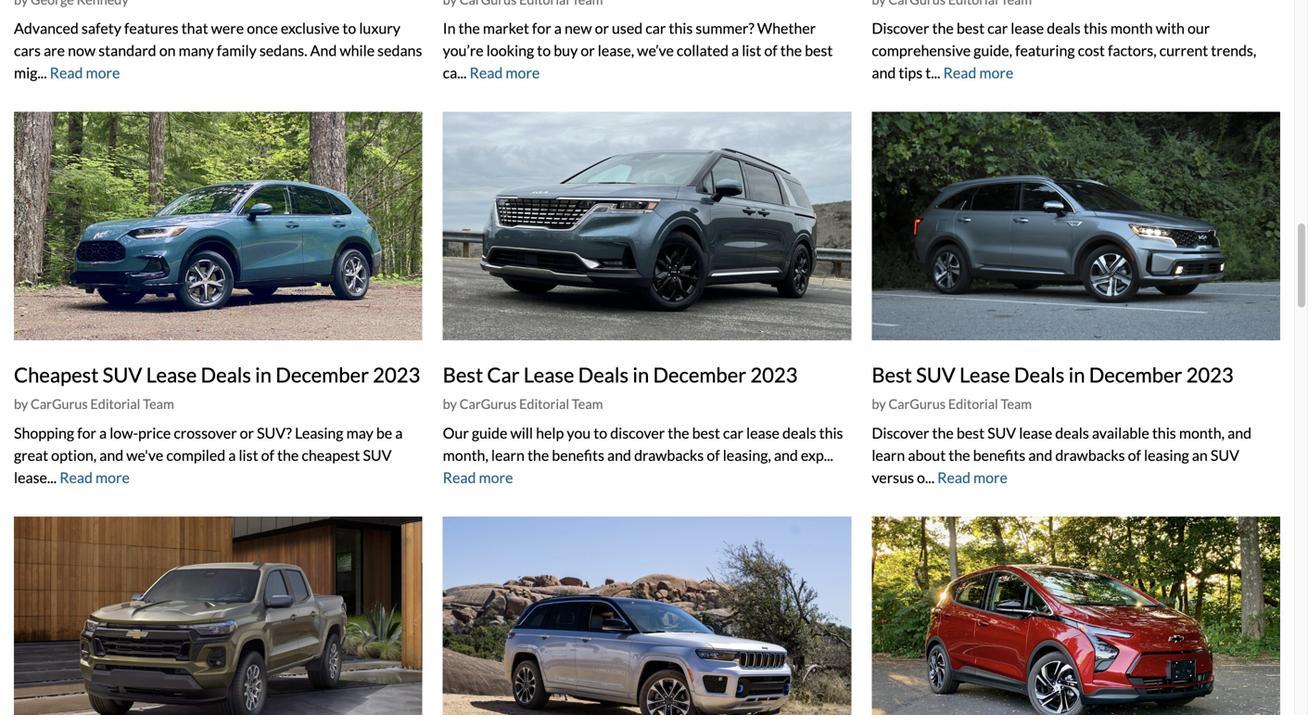 Task type: describe. For each thing, give the bounding box(es) containing it.
low-
[[110, 424, 138, 442]]

car
[[487, 363, 520, 387]]

this inside our guide will help you to discover the best car lease deals this month, learn the benefits and drawbacks of leasing, and exp... read more
[[820, 424, 844, 442]]

editorial for best car lease deals in december 2023
[[520, 396, 570, 412]]

we've
[[637, 41, 674, 60]]

deals for best suv lease deals in december 2023
[[1015, 363, 1065, 387]]

you
[[567, 424, 591, 442]]

factors,
[[1108, 41, 1157, 60]]

2023 for cheapest suv lease deals in december 2023
[[373, 363, 420, 387]]

lease,
[[598, 41, 635, 60]]

best truck lease deals in december 2023 image
[[14, 517, 423, 715]]

exclusive
[[281, 19, 340, 37]]

whether
[[758, 19, 816, 37]]

learn inside discover the best suv lease deals available this month, and learn about the benefits and drawbacks of leasing an suv versus o...
[[872, 446, 906, 464]]

the up about
[[933, 424, 954, 442]]

more for discover the best car lease deals this month with our comprehensive guide, featuring cost factors, current trends, and tips t...
[[980, 64, 1014, 82]]

cargurus for cheapest suv lease deals in december 2023
[[31, 396, 88, 412]]

suv right an
[[1211, 446, 1240, 464]]

to inside advanced safety features that were once exclusive to luxury cars are now standard on many family sedans. and while sedans mig...
[[343, 19, 356, 37]]

team for cheapest suv lease deals in december 2023
[[143, 396, 174, 412]]

a left low-
[[99, 424, 107, 442]]

sedans
[[378, 41, 422, 60]]

on
[[159, 41, 176, 60]]

drawbacks inside our guide will help you to discover the best car lease deals this month, learn the benefits and drawbacks of leasing, and exp... read more
[[635, 446, 704, 464]]

about
[[908, 446, 946, 464]]

comprehensive
[[872, 41, 971, 60]]

in
[[443, 19, 456, 37]]

are
[[44, 41, 65, 60]]

best car lease deals in december 2023 link
[[443, 363, 798, 387]]

cars
[[14, 41, 41, 60]]

best inside the discover the best car lease deals this month with our comprehensive guide, featuring cost factors, current trends, and tips t...
[[957, 19, 985, 37]]

you're
[[443, 41, 484, 60]]

suv up low-
[[103, 363, 142, 387]]

shopping for a low-price crossover or suv? leasing may be a great option, and we've compiled a list of the cheapest suv lease...
[[14, 424, 403, 486]]

to inside in the market for a new or used car this summer? whether you're looking to buy or lease, we've collated a list of the best ca...
[[537, 41, 551, 60]]

the inside the discover the best car lease deals this month with our comprehensive guide, featuring cost factors, current trends, and tips t...
[[933, 19, 954, 37]]

guide,
[[974, 41, 1013, 60]]

benefits inside discover the best suv lease deals available this month, and learn about the benefits and drawbacks of leasing an suv versus o...
[[974, 446, 1026, 464]]

standard
[[99, 41, 156, 60]]

read more for featuring
[[944, 64, 1014, 82]]

read more for you're
[[470, 64, 540, 82]]

best suv lease deals in december 2023
[[872, 363, 1234, 387]]

a left new
[[555, 19, 562, 37]]

best inside in the market for a new or used car this summer? whether you're looking to buy or lease, we've collated a list of the best ca...
[[805, 41, 833, 60]]

and inside the discover the best car lease deals this month with our comprehensive guide, featuring cost factors, current trends, and tips t...
[[872, 64, 896, 82]]

suv?
[[257, 424, 292, 442]]

read more link for discover the best car lease deals this month with our comprehensive guide, featuring cost factors, current trends, and tips t...
[[944, 64, 1014, 82]]

read for in the market for a new or used car this summer? whether you're looking to buy or lease, we've collated a list of the best ca...
[[470, 64, 503, 82]]

or for summer?
[[595, 19, 609, 37]]

discover the best suv lease deals available this month, and learn about the benefits and drawbacks of leasing an suv versus o...
[[872, 424, 1252, 486]]

a down summer?
[[732, 41, 739, 60]]

in for best car lease deals in december 2023
[[633, 363, 650, 387]]

this inside the discover the best car lease deals this month with our comprehensive guide, featuring cost factors, current trends, and tips t...
[[1084, 19, 1108, 37]]

summer?
[[696, 19, 755, 37]]

this inside discover the best suv lease deals available this month, and learn about the benefits and drawbacks of leasing an suv versus o...
[[1153, 424, 1177, 442]]

tips
[[899, 64, 923, 82]]

cheapest
[[14, 363, 99, 387]]

this inside in the market for a new or used car this summer? whether you're looking to buy or lease, we've collated a list of the best ca...
[[669, 19, 693, 37]]

cheapest suv lease deals in december 2023 link
[[14, 363, 420, 387]]

family
[[217, 41, 257, 60]]

our
[[1188, 19, 1211, 37]]

now
[[68, 41, 96, 60]]

suv down best suv lease deals in december 2023
[[988, 424, 1017, 442]]

best car lease deals in december 2023 image
[[443, 112, 852, 340]]

every electric car lease deal in december 2023 image
[[872, 517, 1281, 715]]

an
[[1193, 446, 1209, 464]]

cheapest
[[302, 446, 360, 464]]

in for best suv lease deals in december 2023
[[1069, 363, 1086, 387]]

we've
[[126, 446, 163, 464]]

current
[[1160, 41, 1209, 60]]

more for in the market for a new or used car this summer? whether you're looking to buy or lease, we've collated a list of the best ca...
[[506, 64, 540, 82]]

month, inside our guide will help you to discover the best car lease deals this month, learn the benefits and drawbacks of leasing, and exp... read more
[[443, 446, 489, 464]]

new
[[565, 19, 592, 37]]

the right discover
[[668, 424, 690, 442]]

help
[[536, 424, 564, 442]]

exp...
[[801, 446, 834, 464]]

editorial for best suv lease deals in december 2023
[[949, 396, 999, 412]]

trends,
[[1212, 41, 1257, 60]]

market
[[483, 19, 530, 37]]

may
[[347, 424, 374, 442]]

a down crossover
[[228, 446, 236, 464]]

price
[[138, 424, 171, 442]]

the inside shopping for a low-price crossover or suv? leasing may be a great option, and we've compiled a list of the cheapest suv lease...
[[277, 446, 299, 464]]

best suv lease deals in december 2023 link
[[872, 363, 1234, 387]]

by cargurus editorial team for cheapest suv lease deals in december 2023
[[14, 396, 174, 412]]

shopping
[[14, 424, 74, 442]]

advanced
[[14, 19, 79, 37]]

read more link for advanced safety features that were once exclusive to luxury cars are now standard on many family sedans. and while sedans mig...
[[50, 64, 120, 82]]

list inside shopping for a low-price crossover or suv? leasing may be a great option, and we've compiled a list of the cheapest suv lease...
[[239, 446, 258, 464]]

in the market for a new or used car this summer? whether you're looking to buy or lease, we've collated a list of the best ca...
[[443, 19, 833, 82]]

for inside shopping for a low-price crossover or suv? leasing may be a great option, and we've compiled a list of the cheapest suv lease...
[[77, 424, 96, 442]]

lease for best car lease deals in december 2023
[[524, 363, 575, 387]]

of inside in the market for a new or used car this summer? whether you're looking to buy or lease, we've collated a list of the best ca...
[[765, 41, 778, 60]]

read more link for our guide will help you to discover the best car lease deals this month, learn the benefits and drawbacks of leasing, and exp...
[[443, 468, 513, 486]]

once
[[247, 19, 278, 37]]

available
[[1093, 424, 1150, 442]]

the right the in
[[459, 19, 480, 37]]

ca...
[[443, 64, 467, 82]]

month
[[1111, 19, 1154, 37]]

our
[[443, 424, 469, 442]]

were
[[211, 19, 244, 37]]



Task type: locate. For each thing, give the bounding box(es) containing it.
cost
[[1078, 41, 1106, 60]]

guide
[[472, 424, 508, 442]]

1 deals from the left
[[201, 363, 251, 387]]

2 team from the left
[[572, 396, 603, 412]]

team down best suv lease deals in december 2023 link at the bottom right
[[1001, 396, 1033, 412]]

of inside shopping for a low-price crossover or suv? leasing may be a great option, and we've compiled a list of the cheapest suv lease...
[[261, 446, 275, 464]]

editorial
[[90, 396, 140, 412], [520, 396, 570, 412], [949, 396, 999, 412]]

more
[[86, 64, 120, 82], [506, 64, 540, 82], [980, 64, 1014, 82], [96, 468, 130, 486], [479, 468, 513, 486], [974, 468, 1008, 486]]

1 benefits from the left
[[552, 446, 605, 464]]

list inside in the market for a new or used car this summer? whether you're looking to buy or lease, we've collated a list of the best ca...
[[742, 41, 762, 60]]

o...
[[917, 468, 935, 486]]

1 vertical spatial for
[[77, 424, 96, 442]]

great
[[14, 446, 48, 464]]

read for discover the best suv lease deals available this month, and learn about the benefits and drawbacks of leasing an suv versus o...
[[938, 468, 971, 486]]

by cargurus editorial team up the will
[[443, 396, 603, 412]]

compiled
[[166, 446, 226, 464]]

2 2023 from the left
[[751, 363, 798, 387]]

with
[[1156, 19, 1185, 37]]

more for advanced safety features that were once exclusive to luxury cars are now standard on many family sedans. and while sedans mig...
[[86, 64, 120, 82]]

0 vertical spatial to
[[343, 19, 356, 37]]

leasing,
[[723, 446, 772, 464]]

editorial up low-
[[90, 396, 140, 412]]

many
[[179, 41, 214, 60]]

1 horizontal spatial by
[[443, 396, 457, 412]]

read more link down now
[[50, 64, 120, 82]]

benefits inside our guide will help you to discover the best car lease deals this month, learn the benefits and drawbacks of leasing, and exp... read more
[[552, 446, 605, 464]]

deals for learn
[[1056, 424, 1090, 442]]

best for best suv lease deals in december 2023
[[872, 363, 913, 387]]

suv up about
[[917, 363, 956, 387]]

to inside our guide will help you to discover the best car lease deals this month, learn the benefits and drawbacks of leasing, and exp... read more
[[594, 424, 608, 442]]

read right the ca...
[[470, 64, 503, 82]]

learn
[[492, 446, 525, 464], [872, 446, 906, 464]]

read more link down option,
[[60, 468, 130, 486]]

december for best suv lease deals in december 2023
[[1090, 363, 1183, 387]]

2 december from the left
[[653, 363, 747, 387]]

read more right o...
[[938, 468, 1008, 486]]

december for cheapest suv lease deals in december 2023
[[276, 363, 369, 387]]

cargurus for best car lease deals in december 2023
[[460, 396, 517, 412]]

discover for learn
[[872, 424, 930, 442]]

suv down be
[[363, 446, 392, 464]]

3 lease from the left
[[960, 363, 1011, 387]]

1 vertical spatial to
[[537, 41, 551, 60]]

read more link
[[50, 64, 120, 82], [470, 64, 540, 82], [944, 64, 1014, 82], [60, 468, 130, 486], [443, 468, 513, 486], [938, 468, 1008, 486]]

suv inside shopping for a low-price crossover or suv? leasing may be a great option, and we've compiled a list of the cheapest suv lease...
[[363, 446, 392, 464]]

2 discover from the top
[[872, 424, 930, 442]]

mig...
[[14, 64, 47, 82]]

a right be
[[395, 424, 403, 442]]

best suv lease deals in december 2023 image
[[872, 112, 1281, 340]]

2 horizontal spatial cargurus
[[889, 396, 946, 412]]

our guide will help you to discover the best car lease deals this month, learn the benefits and drawbacks of leasing, and exp... read more
[[443, 424, 844, 486]]

read more link for in the market for a new or used car this summer? whether you're looking to buy or lease, we've collated a list of the best ca...
[[470, 64, 540, 82]]

read for discover the best car lease deals this month with our comprehensive guide, featuring cost factors, current trends, and tips t...
[[944, 64, 977, 82]]

read
[[50, 64, 83, 82], [470, 64, 503, 82], [944, 64, 977, 82], [60, 468, 93, 486], [443, 468, 476, 486], [938, 468, 971, 486]]

2 horizontal spatial in
[[1069, 363, 1086, 387]]

2023 up an
[[1187, 363, 1234, 387]]

read more
[[50, 64, 120, 82], [470, 64, 540, 82], [944, 64, 1014, 82], [60, 468, 130, 486], [938, 468, 1008, 486]]

read down option,
[[60, 468, 93, 486]]

1 vertical spatial or
[[581, 41, 595, 60]]

0 horizontal spatial december
[[276, 363, 369, 387]]

featuring
[[1016, 41, 1076, 60]]

1 drawbacks from the left
[[635, 446, 704, 464]]

more down guide,
[[980, 64, 1014, 82]]

1 vertical spatial month,
[[443, 446, 489, 464]]

deals for best car lease deals in december 2023
[[579, 363, 629, 387]]

3 by from the left
[[872, 396, 886, 412]]

0 horizontal spatial learn
[[492, 446, 525, 464]]

1 team from the left
[[143, 396, 174, 412]]

lease for comprehensive
[[1011, 19, 1045, 37]]

1 horizontal spatial cargurus
[[460, 396, 517, 412]]

by cargurus editorial team for best suv lease deals in december 2023
[[872, 396, 1033, 412]]

lease inside our guide will help you to discover the best car lease deals this month, learn the benefits and drawbacks of leasing, and exp... read more
[[747, 424, 780, 442]]

for
[[532, 19, 552, 37], [77, 424, 96, 442]]

more down now
[[86, 64, 120, 82]]

3 by cargurus editorial team from the left
[[872, 396, 1033, 412]]

read more link for shopping for a low-price crossover or suv? leasing may be a great option, and we've compiled a list of the cheapest suv lease...
[[60, 468, 130, 486]]

of down the available
[[1129, 446, 1142, 464]]

the down the suv?
[[277, 446, 299, 464]]

read down the are
[[50, 64, 83, 82]]

car up we've
[[646, 19, 666, 37]]

month, down our
[[443, 446, 489, 464]]

1 december from the left
[[276, 363, 369, 387]]

of inside our guide will help you to discover the best car lease deals this month, learn the benefits and drawbacks of leasing, and exp... read more
[[707, 446, 720, 464]]

1 horizontal spatial team
[[572, 396, 603, 412]]

0 vertical spatial list
[[742, 41, 762, 60]]

best car lease deals in december 2023
[[443, 363, 798, 387]]

read more for the
[[938, 468, 1008, 486]]

discover the best car lease deals this month with our comprehensive guide, featuring cost factors, current trends, and tips t...
[[872, 19, 1257, 82]]

read more down now
[[50, 64, 120, 82]]

0 vertical spatial or
[[595, 19, 609, 37]]

deals for cheapest suv lease deals in december 2023
[[201, 363, 251, 387]]

0 horizontal spatial car
[[646, 19, 666, 37]]

2 by from the left
[[443, 396, 457, 412]]

best
[[443, 363, 483, 387], [872, 363, 913, 387]]

1 lease from the left
[[146, 363, 197, 387]]

0 horizontal spatial cargurus
[[31, 396, 88, 412]]

best inside our guide will help you to discover the best car lease deals this month, learn the benefits and drawbacks of leasing, and exp... read more
[[693, 424, 721, 442]]

best
[[957, 19, 985, 37], [805, 41, 833, 60], [693, 424, 721, 442], [957, 424, 985, 442]]

car inside in the market for a new or used car this summer? whether you're looking to buy or lease, we've collated a list of the best ca...
[[646, 19, 666, 37]]

editorial up "help"
[[520, 396, 570, 412]]

1 learn from the left
[[492, 446, 525, 464]]

by for cheapest suv lease deals in december 2023
[[14, 396, 28, 412]]

of
[[765, 41, 778, 60], [261, 446, 275, 464], [707, 446, 720, 464], [1129, 446, 1142, 464]]

1 horizontal spatial month,
[[1180, 424, 1225, 442]]

lease inside discover the best suv lease deals available this month, and learn about the benefits and drawbacks of leasing an suv versus o...
[[1020, 424, 1053, 442]]

2 horizontal spatial december
[[1090, 363, 1183, 387]]

1 by from the left
[[14, 396, 28, 412]]

discover
[[611, 424, 665, 442]]

read for advanced safety features that were once exclusive to luxury cars are now standard on many family sedans. and while sedans mig...
[[50, 64, 83, 82]]

car up guide,
[[988, 19, 1009, 37]]

december up discover
[[653, 363, 747, 387]]

car inside our guide will help you to discover the best car lease deals this month, learn the benefits and drawbacks of leasing, and exp... read more
[[723, 424, 744, 442]]

of down whether
[[765, 41, 778, 60]]

2 horizontal spatial deals
[[1015, 363, 1065, 387]]

2 drawbacks from the left
[[1056, 446, 1126, 464]]

read more for great
[[60, 468, 130, 486]]

2 horizontal spatial 2023
[[1187, 363, 1234, 387]]

discover inside the discover the best car lease deals this month with our comprehensive guide, featuring cost factors, current trends, and tips t...
[[872, 19, 930, 37]]

drawbacks
[[635, 446, 704, 464], [1056, 446, 1126, 464]]

1 horizontal spatial by cargurus editorial team
[[443, 396, 603, 412]]

lease for best suv lease deals in december 2023
[[960, 363, 1011, 387]]

1 horizontal spatial lease
[[524, 363, 575, 387]]

2 horizontal spatial lease
[[960, 363, 1011, 387]]

1 horizontal spatial deals
[[579, 363, 629, 387]]

deals up exp... at the right of page
[[783, 424, 817, 442]]

1 horizontal spatial to
[[537, 41, 551, 60]]

by up shopping
[[14, 396, 28, 412]]

luxury
[[359, 19, 401, 37]]

car
[[646, 19, 666, 37], [988, 19, 1009, 37], [723, 424, 744, 442]]

while
[[340, 41, 375, 60]]

more down the looking at the left of page
[[506, 64, 540, 82]]

list down the suv?
[[239, 446, 258, 464]]

leasing
[[295, 424, 344, 442]]

discover up comprehensive
[[872, 19, 930, 37]]

benefits
[[552, 446, 605, 464], [974, 446, 1026, 464]]

of inside discover the best suv lease deals available this month, and learn about the benefits and drawbacks of leasing an suv versus o...
[[1129, 446, 1142, 464]]

best inside discover the best suv lease deals available this month, and learn about the benefits and drawbacks of leasing an suv versus o...
[[957, 424, 985, 442]]

or for be
[[240, 424, 254, 442]]

option,
[[51, 446, 97, 464]]

editorial for cheapest suv lease deals in december 2023
[[90, 396, 140, 412]]

to left buy
[[537, 41, 551, 60]]

looking
[[487, 41, 535, 60]]

2 horizontal spatial car
[[988, 19, 1009, 37]]

2 lease from the left
[[524, 363, 575, 387]]

1 horizontal spatial car
[[723, 424, 744, 442]]

cargurus for best suv lease deals in december 2023
[[889, 396, 946, 412]]

read right t...
[[944, 64, 977, 82]]

cargurus down cheapest
[[31, 396, 88, 412]]

2 best from the left
[[872, 363, 913, 387]]

to
[[343, 19, 356, 37], [537, 41, 551, 60], [594, 424, 608, 442]]

2 horizontal spatial by
[[872, 396, 886, 412]]

deals inside our guide will help you to discover the best car lease deals this month, learn the benefits and drawbacks of leasing, and exp... read more
[[783, 424, 817, 442]]

the
[[459, 19, 480, 37], [933, 19, 954, 37], [781, 41, 802, 60], [668, 424, 690, 442], [933, 424, 954, 442], [277, 446, 299, 464], [528, 446, 549, 464], [949, 446, 971, 464]]

buy
[[554, 41, 578, 60]]

list
[[742, 41, 762, 60], [239, 446, 258, 464]]

or
[[595, 19, 609, 37], [581, 41, 595, 60], [240, 424, 254, 442]]

of left "leasing,"
[[707, 446, 720, 464]]

deals up crossover
[[201, 363, 251, 387]]

or right new
[[595, 19, 609, 37]]

deals up you
[[579, 363, 629, 387]]

to up while
[[343, 19, 356, 37]]

list down summer?
[[742, 41, 762, 60]]

best up about
[[872, 363, 913, 387]]

1 in from the left
[[255, 363, 272, 387]]

in up the suv?
[[255, 363, 272, 387]]

1 horizontal spatial learn
[[872, 446, 906, 464]]

read more link for discover the best suv lease deals available this month, and learn about the benefits and drawbacks of leasing an suv versus o...
[[938, 468, 1008, 486]]

more for shopping for a low-price crossover or suv? leasing may be a great option, and we've compiled a list of the cheapest suv lease...
[[96, 468, 130, 486]]

car up "leasing,"
[[723, 424, 744, 442]]

used
[[612, 19, 643, 37]]

0 horizontal spatial drawbacks
[[635, 446, 704, 464]]

cheapest suv lease deals in december 2023 image
[[14, 112, 423, 340]]

0 horizontal spatial in
[[255, 363, 272, 387]]

this up exp... at the right of page
[[820, 424, 844, 442]]

be
[[376, 424, 393, 442]]

deals up featuring
[[1048, 19, 1081, 37]]

2 learn from the left
[[872, 446, 906, 464]]

read right o...
[[938, 468, 971, 486]]

2 editorial from the left
[[520, 396, 570, 412]]

deals up discover the best suv lease deals available this month, and learn about the benefits and drawbacks of leasing an suv versus o...
[[1015, 363, 1065, 387]]

2 vertical spatial to
[[594, 424, 608, 442]]

drawbacks inside discover the best suv lease deals available this month, and learn about the benefits and drawbacks of leasing an suv versus o...
[[1056, 446, 1126, 464]]

deals
[[201, 363, 251, 387], [579, 363, 629, 387], [1015, 363, 1065, 387]]

0 horizontal spatial team
[[143, 396, 174, 412]]

cargurus
[[31, 396, 88, 412], [460, 396, 517, 412], [889, 396, 946, 412]]

the down whether
[[781, 41, 802, 60]]

1 vertical spatial list
[[239, 446, 258, 464]]

team for best suv lease deals in december 2023
[[1001, 396, 1033, 412]]

deals inside the discover the best car lease deals this month with our comprehensive guide, featuring cost factors, current trends, and tips t...
[[1048, 19, 1081, 37]]

0 horizontal spatial 2023
[[373, 363, 420, 387]]

in
[[255, 363, 272, 387], [633, 363, 650, 387], [1069, 363, 1086, 387]]

2023
[[373, 363, 420, 387], [751, 363, 798, 387], [1187, 363, 1234, 387]]

by cargurus editorial team up low-
[[14, 396, 174, 412]]

0 horizontal spatial editorial
[[90, 396, 140, 412]]

team up you
[[572, 396, 603, 412]]

0 horizontal spatial benefits
[[552, 446, 605, 464]]

read more for standard
[[50, 64, 120, 82]]

lease up "leasing,"
[[747, 424, 780, 442]]

0 horizontal spatial for
[[77, 424, 96, 442]]

learn up versus
[[872, 446, 906, 464]]

benefits right about
[[974, 446, 1026, 464]]

more for discover the best suv lease deals available this month, and learn about the benefits and drawbacks of leasing an suv versus o...
[[974, 468, 1008, 486]]

team up price
[[143, 396, 174, 412]]

read inside our guide will help you to discover the best car lease deals this month, learn the benefits and drawbacks of leasing, and exp... read more
[[443, 468, 476, 486]]

features
[[124, 19, 179, 37]]

2 horizontal spatial editorial
[[949, 396, 999, 412]]

more inside our guide will help you to discover the best car lease deals this month, learn the benefits and drawbacks of leasing, and exp... read more
[[479, 468, 513, 486]]

more down the we've
[[96, 468, 130, 486]]

1 horizontal spatial 2023
[[751, 363, 798, 387]]

for inside in the market for a new or used car this summer? whether you're looking to buy or lease, we've collated a list of the best ca...
[[532, 19, 552, 37]]

2 in from the left
[[633, 363, 650, 387]]

0 horizontal spatial lease
[[146, 363, 197, 387]]

discover up about
[[872, 424, 930, 442]]

2023 for best car lease deals in december 2023
[[751, 363, 798, 387]]

1 horizontal spatial in
[[633, 363, 650, 387]]

2 horizontal spatial to
[[594, 424, 608, 442]]

car inside the discover the best car lease deals this month with our comprehensive guide, featuring cost factors, current trends, and tips t...
[[988, 19, 1009, 37]]

the up comprehensive
[[933, 19, 954, 37]]

3 in from the left
[[1069, 363, 1086, 387]]

deals inside discover the best suv lease deals available this month, and learn about the benefits and drawbacks of leasing an suv versus o...
[[1056, 424, 1090, 442]]

cargurus up about
[[889, 396, 946, 412]]

that
[[181, 19, 208, 37]]

and
[[310, 41, 337, 60]]

safety
[[82, 19, 121, 37]]

to right you
[[594, 424, 608, 442]]

leasing
[[1145, 446, 1190, 464]]

lease for learn
[[1020, 424, 1053, 442]]

0 horizontal spatial best
[[443, 363, 483, 387]]

lease down best suv lease deals in december 2023
[[1020, 424, 1053, 442]]

for up option,
[[77, 424, 96, 442]]

2 vertical spatial or
[[240, 424, 254, 442]]

deals left the available
[[1056, 424, 1090, 442]]

discover for comprehensive
[[872, 19, 930, 37]]

read more link down guide,
[[944, 64, 1014, 82]]

t...
[[926, 64, 941, 82]]

more down guide
[[479, 468, 513, 486]]

month, inside discover the best suv lease deals available this month, and learn about the benefits and drawbacks of leasing an suv versus o...
[[1180, 424, 1225, 442]]

lease inside the discover the best car lease deals this month with our comprehensive guide, featuring cost factors, current trends, and tips t...
[[1011, 19, 1045, 37]]

0 horizontal spatial deals
[[201, 363, 251, 387]]

or left the suv?
[[240, 424, 254, 442]]

december up the leasing
[[276, 363, 369, 387]]

suv
[[103, 363, 142, 387], [917, 363, 956, 387], [988, 424, 1017, 442], [363, 446, 392, 464], [1211, 446, 1240, 464]]

1 by cargurus editorial team from the left
[[14, 396, 174, 412]]

read down our
[[443, 468, 476, 486]]

best left the car at the left bottom of page
[[443, 363, 483, 387]]

learn inside our guide will help you to discover the best car lease deals this month, learn the benefits and drawbacks of leasing, and exp... read more
[[492, 446, 525, 464]]

1 horizontal spatial best
[[872, 363, 913, 387]]

lease for cheapest suv lease deals in december 2023
[[146, 363, 197, 387]]

2023 up be
[[373, 363, 420, 387]]

0 horizontal spatial by
[[14, 396, 28, 412]]

2023 for best suv lease deals in december 2023
[[1187, 363, 1234, 387]]

2 cargurus from the left
[[460, 396, 517, 412]]

read for shopping for a low-price crossover or suv? leasing may be a great option, and we've compiled a list of the cheapest suv lease...
[[60, 468, 93, 486]]

december for best car lease deals in december 2023
[[653, 363, 747, 387]]

0 horizontal spatial month,
[[443, 446, 489, 464]]

team
[[143, 396, 174, 412], [572, 396, 603, 412], [1001, 396, 1033, 412]]

will
[[511, 424, 533, 442]]

3 2023 from the left
[[1187, 363, 1234, 387]]

versus
[[872, 468, 915, 486]]

3 cargurus from the left
[[889, 396, 946, 412]]

1 cargurus from the left
[[31, 396, 88, 412]]

the right about
[[949, 446, 971, 464]]

1 horizontal spatial list
[[742, 41, 762, 60]]

more right o...
[[974, 468, 1008, 486]]

lease up featuring
[[1011, 19, 1045, 37]]

december
[[276, 363, 369, 387], [653, 363, 747, 387], [1090, 363, 1183, 387]]

1 2023 from the left
[[373, 363, 420, 387]]

a
[[555, 19, 562, 37], [732, 41, 739, 60], [99, 424, 107, 442], [395, 424, 403, 442], [228, 446, 236, 464]]

1 best from the left
[[443, 363, 483, 387]]

collated
[[677, 41, 729, 60]]

3 editorial from the left
[[949, 396, 999, 412]]

0 vertical spatial for
[[532, 19, 552, 37]]

0 horizontal spatial to
[[343, 19, 356, 37]]

team for best car lease deals in december 2023
[[572, 396, 603, 412]]

0 horizontal spatial list
[[239, 446, 258, 464]]

in up discover
[[633, 363, 650, 387]]

3 december from the left
[[1090, 363, 1183, 387]]

by for best car lease deals in december 2023
[[443, 396, 457, 412]]

3 deals from the left
[[1015, 363, 1065, 387]]

1 horizontal spatial benefits
[[974, 446, 1026, 464]]

read more down guide,
[[944, 64, 1014, 82]]

read more down the looking at the left of page
[[470, 64, 540, 82]]

and inside shopping for a low-price crossover or suv? leasing may be a great option, and we've compiled a list of the cheapest suv lease...
[[99, 446, 124, 464]]

discover
[[872, 19, 930, 37], [872, 424, 930, 442]]

best jeep lease deals in december 2023 image
[[443, 517, 852, 715]]

or inside shopping for a low-price crossover or suv? leasing may be a great option, and we've compiled a list of the cheapest suv lease...
[[240, 424, 254, 442]]

in for cheapest suv lease deals in december 2023
[[255, 363, 272, 387]]

1 editorial from the left
[[90, 396, 140, 412]]

crossover
[[174, 424, 237, 442]]

for right market
[[532, 19, 552, 37]]

1 discover from the top
[[872, 19, 930, 37]]

by for best suv lease deals in december 2023
[[872, 396, 886, 412]]

by cargurus editorial team up about
[[872, 396, 1033, 412]]

0 vertical spatial discover
[[872, 19, 930, 37]]

by
[[14, 396, 28, 412], [443, 396, 457, 412], [872, 396, 886, 412]]

the down "help"
[[528, 446, 549, 464]]

this up cost
[[1084, 19, 1108, 37]]

0 vertical spatial month,
[[1180, 424, 1225, 442]]

by up our
[[443, 396, 457, 412]]

benefits down you
[[552, 446, 605, 464]]

month, up an
[[1180, 424, 1225, 442]]

2 deals from the left
[[579, 363, 629, 387]]

cargurus up guide
[[460, 396, 517, 412]]

deals for comprehensive
[[1048, 19, 1081, 37]]

discover inside discover the best suv lease deals available this month, and learn about the benefits and drawbacks of leasing an suv versus o...
[[872, 424, 930, 442]]

read more link down guide
[[443, 468, 513, 486]]

3 team from the left
[[1001, 396, 1033, 412]]

read more link down the looking at the left of page
[[470, 64, 540, 82]]

1 horizontal spatial drawbacks
[[1056, 446, 1126, 464]]

drawbacks down discover
[[635, 446, 704, 464]]

read more link right o...
[[938, 468, 1008, 486]]

december up the available
[[1090, 363, 1183, 387]]

1 horizontal spatial december
[[653, 363, 747, 387]]

sedans.
[[260, 41, 307, 60]]

2023 up "leasing,"
[[751, 363, 798, 387]]

lease
[[146, 363, 197, 387], [524, 363, 575, 387], [960, 363, 1011, 387]]

0 horizontal spatial by cargurus editorial team
[[14, 396, 174, 412]]

by up versus
[[872, 396, 886, 412]]

advanced safety features that were once exclusive to luxury cars are now standard on many family sedans. and while sedans mig...
[[14, 19, 422, 82]]

lease...
[[14, 468, 57, 486]]

2 by cargurus editorial team from the left
[[443, 396, 603, 412]]

2 horizontal spatial team
[[1001, 396, 1033, 412]]

editorial down best suv lease deals in december 2023
[[949, 396, 999, 412]]

best for best car lease deals in december 2023
[[443, 363, 483, 387]]

this
[[669, 19, 693, 37], [1084, 19, 1108, 37], [820, 424, 844, 442], [1153, 424, 1177, 442]]

2 horizontal spatial by cargurus editorial team
[[872, 396, 1033, 412]]

learn down the will
[[492, 446, 525, 464]]

of down the suv?
[[261, 446, 275, 464]]

2 benefits from the left
[[974, 446, 1026, 464]]

1 horizontal spatial editorial
[[520, 396, 570, 412]]

by cargurus editorial team for best car lease deals in december 2023
[[443, 396, 603, 412]]

1 vertical spatial discover
[[872, 424, 930, 442]]

drawbacks down the available
[[1056, 446, 1126, 464]]

1 horizontal spatial for
[[532, 19, 552, 37]]

cheapest suv lease deals in december 2023
[[14, 363, 420, 387]]



Task type: vqa. For each thing, say whether or not it's contained in the screenshot.
the bottommost How
no



